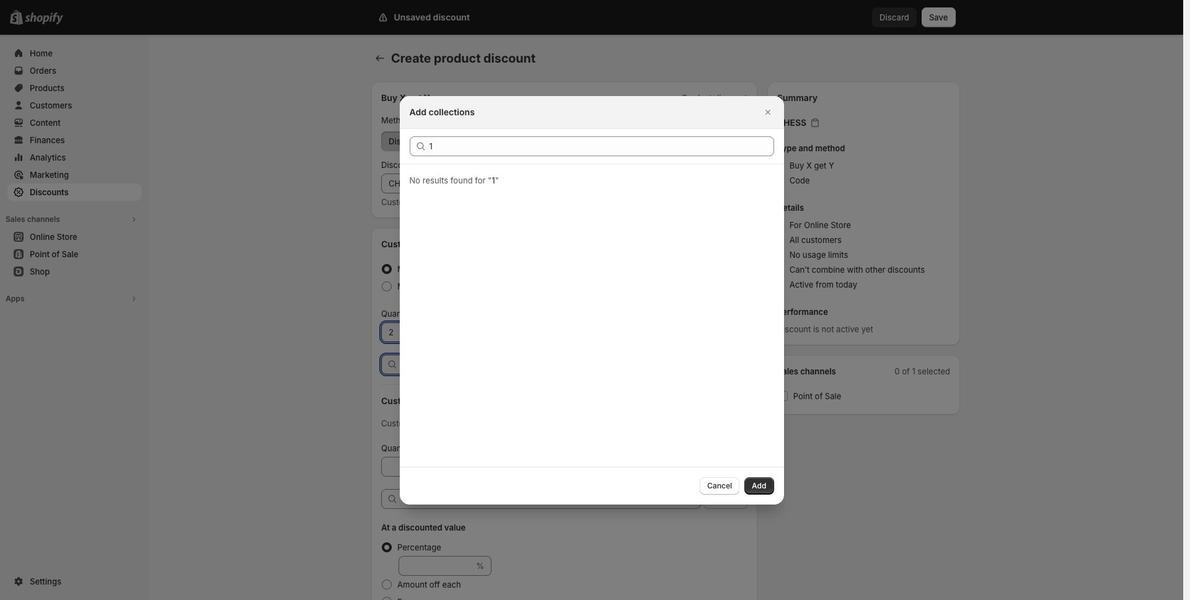 Task type: locate. For each thing, give the bounding box(es) containing it.
dialog
[[0, 96, 1184, 504]]



Task type: describe. For each thing, give the bounding box(es) containing it.
shopify image
[[25, 12, 63, 25]]

Search collections text field
[[429, 136, 774, 156]]



Task type: vqa. For each thing, say whether or not it's contained in the screenshot.
Committed in the right bottom of the page
no



